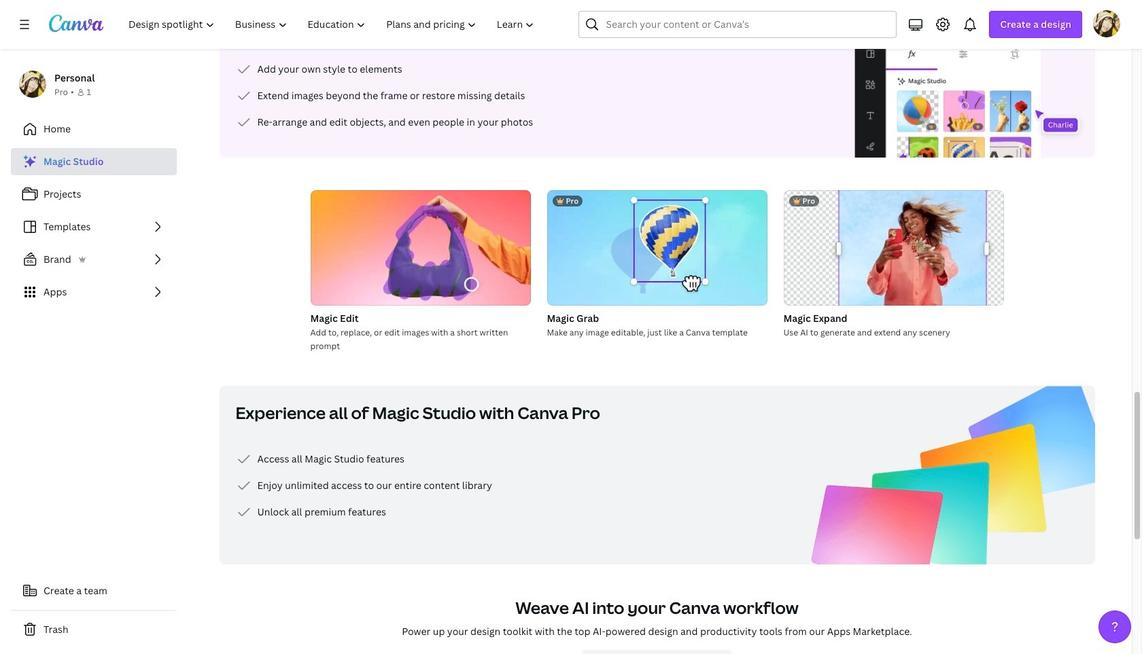 Task type: vqa. For each thing, say whether or not it's contained in the screenshot.
the Top level navigation element
yes



Task type: describe. For each thing, give the bounding box(es) containing it.
stephanie aranda image
[[1093, 10, 1120, 37]]

0 vertical spatial list
[[236, 61, 533, 131]]



Task type: locate. For each thing, give the bounding box(es) containing it.
None search field
[[579, 11, 897, 38]]

magic expand image
[[784, 190, 1004, 306]]

top level navigation element
[[120, 11, 546, 38]]

1 vertical spatial list
[[11, 148, 177, 306]]

group
[[310, 190, 531, 354], [547, 190, 767, 340], [547, 190, 767, 306], [784, 190, 1004, 340], [784, 190, 1004, 306]]

Search search field
[[606, 12, 870, 37]]

magic edit image
[[310, 190, 531, 306]]

magic grab image
[[547, 190, 767, 306]]

list
[[236, 61, 533, 131], [11, 148, 177, 306], [236, 451, 492, 521]]

2 vertical spatial list
[[236, 451, 492, 521]]



